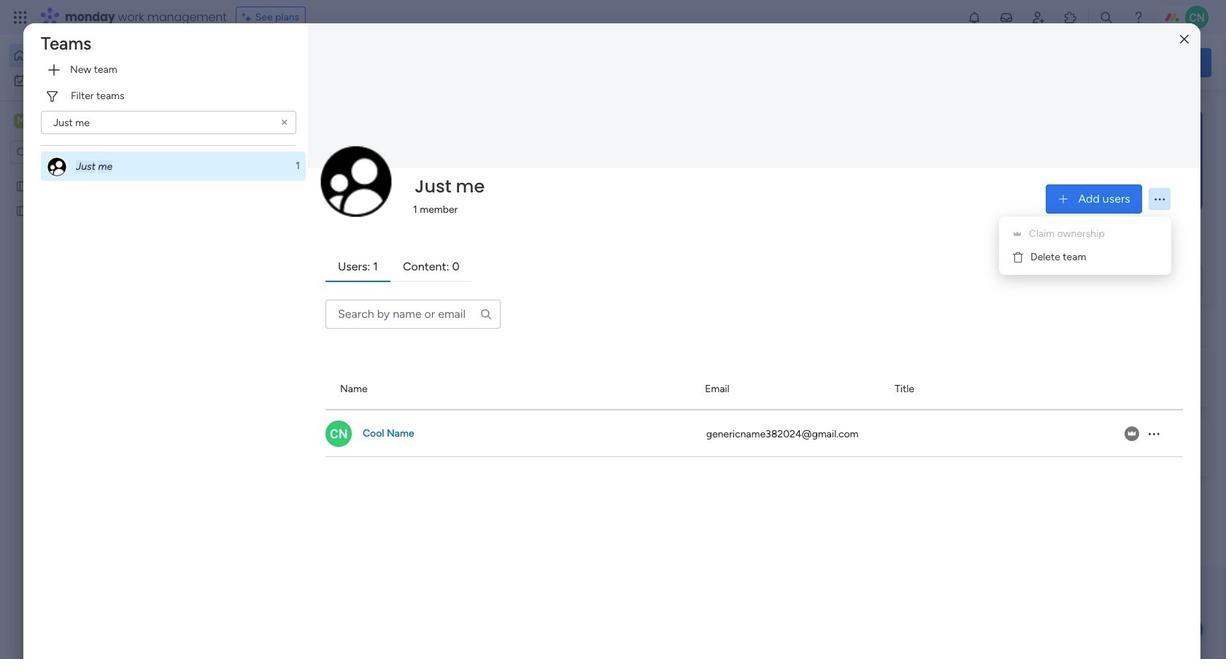 Task type: describe. For each thing, give the bounding box(es) containing it.
quick search results list box
[[226, 137, 958, 330]]

workspace selection element
[[14, 112, 122, 131]]

claim ownership image
[[1012, 227, 1023, 242]]

1 tab from the left
[[326, 253, 391, 282]]

select product image
[[13, 10, 28, 25]]

menu image
[[1153, 192, 1167, 206]]

Search in workspace field
[[31, 144, 122, 161]]

workspace image
[[14, 113, 28, 129]]

component image
[[485, 289, 498, 303]]

2 tab from the left
[[391, 253, 472, 282]]

team avatar image
[[320, 145, 393, 218]]

templates image image
[[1006, 110, 1199, 211]]

update feed image
[[999, 10, 1014, 25]]

menu image
[[1147, 427, 1161, 442]]

invite members image
[[1032, 10, 1046, 25]]

1 row from the top
[[326, 370, 1183, 411]]

1 menu item from the top
[[1005, 223, 1166, 246]]

monday marketplace image
[[1064, 10, 1078, 25]]

notifications image
[[967, 10, 982, 25]]

close recently visited image
[[226, 119, 243, 137]]

getting started element
[[993, 349, 1212, 407]]



Task type: vqa. For each thing, say whether or not it's contained in the screenshot.
first MENU ITEM from the bottom of the Menu menu
yes



Task type: locate. For each thing, give the bounding box(es) containing it.
cool name image inside row
[[326, 421, 352, 447]]

0 vertical spatial public board image
[[15, 179, 29, 193]]

1 public board image from the top
[[15, 179, 29, 193]]

help image
[[1132, 10, 1146, 25]]

0 horizontal spatial cool name image
[[326, 421, 352, 447]]

1 vertical spatial cool name image
[[326, 421, 352, 447]]

Search teams search field
[[41, 111, 296, 134]]

menu item
[[1005, 223, 1166, 246], [1005, 246, 1166, 269]]

0 vertical spatial cool name image
[[1186, 6, 1209, 29]]

None field
[[411, 172, 488, 202]]

grid
[[326, 370, 1183, 660]]

list box
[[0, 170, 186, 420]]

public board image
[[15, 179, 29, 193], [15, 204, 29, 218]]

1 vertical spatial public board image
[[15, 204, 29, 218]]

2 row from the top
[[326, 411, 1183, 458]]

None search field
[[326, 300, 501, 329]]

None search field
[[41, 111, 296, 134]]

Search by name or email search field
[[326, 300, 501, 329]]

delete team image
[[1012, 251, 1025, 264]]

clear search image
[[279, 117, 291, 128]]

cool name image
[[1186, 6, 1209, 29], [326, 421, 352, 447]]

2 public board image from the top
[[15, 204, 29, 218]]

search image
[[480, 308, 493, 321]]

menu item up delete team image
[[1005, 223, 1166, 246]]

option
[[9, 44, 177, 67], [9, 69, 177, 92], [41, 152, 306, 181], [0, 173, 186, 176]]

2 menu item from the top
[[1005, 246, 1166, 269]]

see plans image
[[242, 9, 255, 26]]

tab list
[[326, 253, 1183, 282]]

menu menu
[[1005, 223, 1166, 269]]

tab
[[326, 253, 391, 282], [391, 253, 472, 282]]

1 horizontal spatial cool name image
[[1186, 6, 1209, 29]]

close image
[[1180, 34, 1189, 45]]

help center element
[[993, 419, 1212, 477]]

menu item down "claim ownership" image
[[1005, 246, 1166, 269]]

row
[[326, 370, 1183, 411], [326, 411, 1183, 458]]

search everything image
[[1099, 10, 1114, 25]]

add to favorites image
[[435, 267, 450, 281]]



